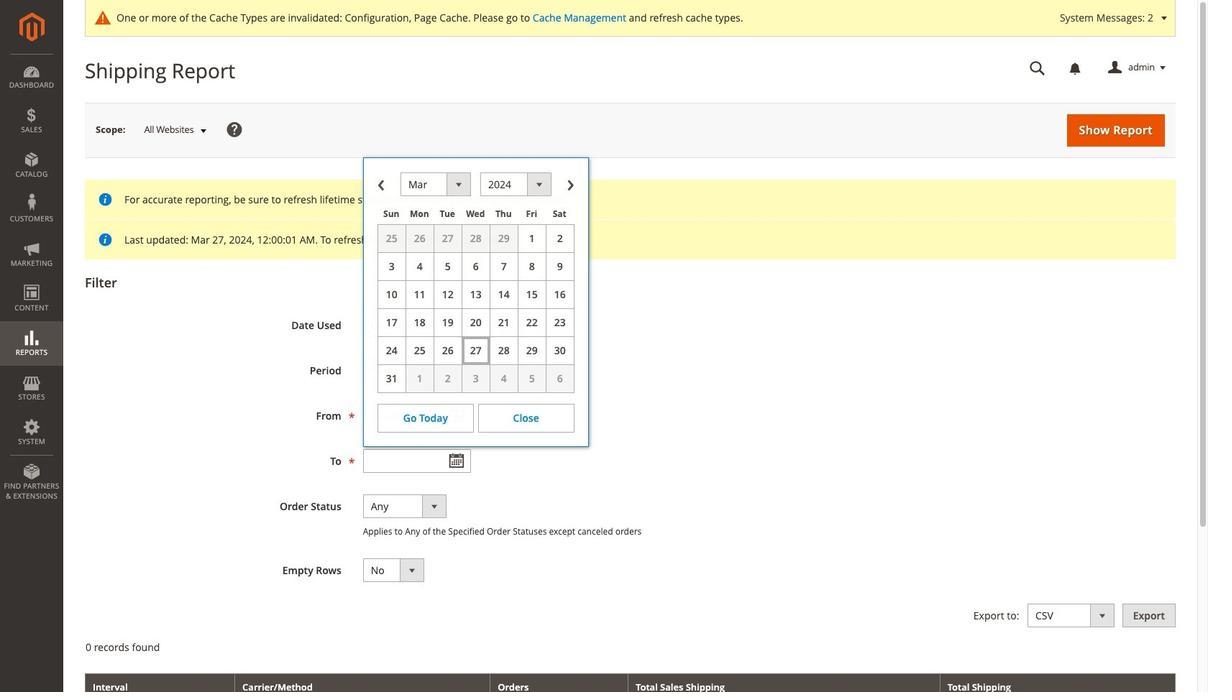 Task type: locate. For each thing, give the bounding box(es) containing it.
magento admin panel image
[[19, 12, 44, 42]]

None text field
[[363, 404, 471, 428], [363, 450, 471, 473], [363, 404, 471, 428], [363, 450, 471, 473]]

menu bar
[[0, 54, 63, 509]]

None text field
[[1020, 55, 1056, 81]]



